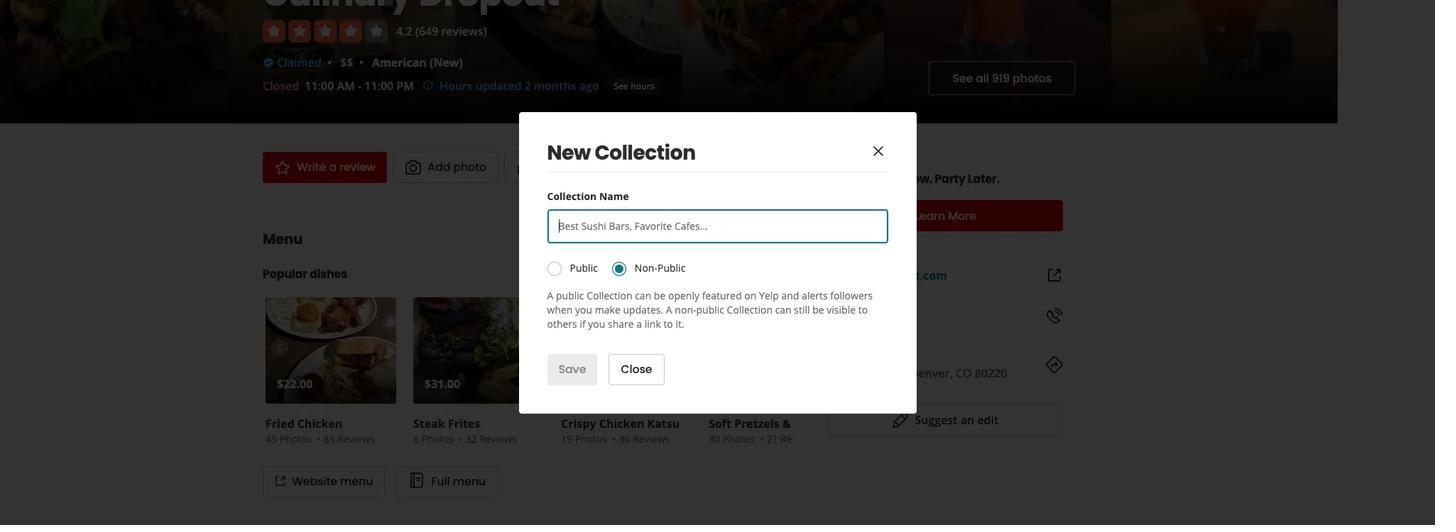 Task type: locate. For each thing, give the bounding box(es) containing it.
public down featured
[[696, 303, 724, 316]]

learn more link
[[828, 200, 1063, 231]]

85
[[323, 432, 335, 446]]

learn
[[914, 208, 945, 224]]

provolone
[[794, 416, 851, 432]]

be down "alerts"
[[812, 303, 824, 316]]

reviews down &
[[780, 432, 818, 446]]

0 vertical spatial a
[[329, 159, 336, 175]]

menu right website
[[340, 474, 373, 490]]

2 30 from the left
[[709, 432, 720, 446]]

a inside a public collection can be openly featured on yelp and alerts followers when you make updates. a non-public collection can still be visible to others if you share a link to it.
[[636, 317, 642, 331]]

0 horizontal spatial 30
[[619, 432, 630, 446]]

save
[[624, 159, 652, 175], [558, 361, 586, 378]]

save down others on the left bottom
[[558, 361, 586, 378]]

11:00 right the - at the left top of page
[[364, 78, 394, 94]]

non-
[[675, 303, 696, 316]]

reviews for soft pretzels & provolone fondue
[[780, 432, 818, 446]]

write
[[297, 159, 326, 175]]

1 horizontal spatial menu
[[453, 474, 486, 490]]

0 vertical spatial can
[[635, 289, 651, 302]]

be up updates.
[[654, 289, 666, 302]]

steak
[[413, 416, 445, 432]]

1 horizontal spatial public
[[657, 261, 685, 275]]

1 menu from the left
[[340, 474, 373, 490]]

1 vertical spatial a
[[636, 317, 642, 331]]

frites
[[448, 416, 480, 432]]

save button
[[589, 152, 664, 183], [547, 354, 597, 385]]

Collection Name text field
[[547, 209, 888, 243]]

hours
[[631, 80, 654, 92]]

a left 'link'
[[636, 317, 642, 331]]

0 vertical spatial a
[[547, 289, 553, 302]]

photos inside steak frites 6 photos
[[422, 432, 454, 446]]

24 save outline v2 image
[[601, 159, 618, 176]]

a left non-
[[666, 303, 672, 316]]

public up make
[[570, 261, 598, 275]]

add photo link
[[393, 152, 498, 183]]

and
[[781, 289, 799, 302]]

see left the hours
[[614, 80, 628, 92]]

photos down steak
[[422, 432, 454, 446]]

2 chicken from the left
[[599, 416, 644, 432]]

0 vertical spatial to
[[858, 303, 868, 316]]

reviews
[[337, 432, 375, 446], [479, 432, 517, 446], [633, 432, 670, 446], [780, 432, 818, 446]]

0 horizontal spatial public
[[556, 289, 584, 302]]

0 vertical spatial you
[[575, 303, 592, 316]]

1 vertical spatial save button
[[547, 354, 597, 385]]

1 vertical spatial a
[[666, 303, 672, 316]]

dishes
[[310, 266, 347, 283]]

can up updates.
[[635, 289, 651, 302]]

0190
[[880, 308, 906, 324]]

0 horizontal spatial save
[[558, 361, 586, 378]]

be
[[654, 289, 666, 302], [812, 303, 824, 316]]

0 vertical spatial save
[[624, 159, 652, 175]]

ago
[[579, 78, 599, 94]]

see for see hours
[[614, 80, 628, 92]]

reviews)
[[441, 23, 487, 39]]

non-public
[[635, 261, 685, 275]]

can down and at right bottom
[[775, 303, 792, 316]]

collection
[[595, 139, 696, 167], [547, 189, 597, 203], [587, 289, 632, 302], [727, 303, 773, 316]]

1 horizontal spatial be
[[812, 303, 824, 316]]

0 vertical spatial be
[[654, 289, 666, 302]]

a inside "link"
[[329, 159, 336, 175]]

public up when
[[556, 289, 584, 302]]

1 horizontal spatial 11:00
[[364, 78, 394, 94]]

24 share v2 image
[[516, 159, 533, 176]]

write a review link
[[263, 152, 387, 183]]

see for see all 919 photos
[[952, 70, 973, 86]]

0 horizontal spatial be
[[654, 289, 666, 302]]

1 horizontal spatial a
[[666, 303, 672, 316]]

save inside new collection dialog
[[558, 361, 586, 378]]

reviews for fried chicken
[[337, 432, 375, 446]]

1 reviews from the left
[[337, 432, 375, 446]]

1 horizontal spatial a
[[636, 317, 642, 331]]

add photo
[[428, 159, 486, 175]]

11:00 left 'am'
[[305, 78, 334, 94]]

photos
[[1013, 70, 1052, 86]]

public
[[556, 289, 584, 302], [696, 303, 724, 316]]

fried chicken image
[[266, 298, 396, 404]]

2 photos from the left
[[422, 432, 454, 446]]

1 vertical spatial be
[[812, 303, 824, 316]]

steak frites image
[[413, 298, 544, 404]]

30 down soft
[[709, 432, 720, 446]]

see left all
[[952, 70, 973, 86]]

1 horizontal spatial to
[[858, 303, 868, 316]]

16 claim filled v2 image
[[263, 57, 274, 68]]

0 horizontal spatial public
[[570, 261, 598, 275]]

see hours link
[[608, 78, 661, 95]]

1 vertical spatial public
[[696, 303, 724, 316]]

e
[[857, 366, 863, 381]]

ave
[[887, 366, 907, 381]]

chicken for fried
[[297, 416, 343, 432]]

0 horizontal spatial a
[[329, 159, 336, 175]]

suggest an edit
[[915, 413, 998, 428]]

edit
[[977, 413, 998, 428]]

you right if
[[588, 317, 605, 331]]

save right 24 save outline v2 icon
[[624, 159, 652, 175]]

yelp
[[759, 289, 779, 302]]

see all 919 photos
[[952, 70, 1052, 86]]

2 reviews from the left
[[479, 432, 517, 446]]

(649 reviews) link
[[415, 23, 487, 39]]

0 horizontal spatial 11:00
[[305, 78, 334, 94]]

full
[[431, 474, 450, 490]]

1 photos from the left
[[280, 432, 312, 446]]

updated
[[476, 78, 522, 94]]

crispy chicken katsu image
[[561, 298, 692, 404]]

photos down fried
[[280, 432, 312, 446]]

1 horizontal spatial see
[[952, 70, 973, 86]]

1 chicken from the left
[[297, 416, 343, 432]]

name
[[599, 189, 629, 203]]

chicken inside fried chicken 45 photos
[[297, 416, 343, 432]]

see
[[952, 70, 973, 86], [614, 80, 628, 92]]

reviews right 32
[[479, 432, 517, 446]]

0 horizontal spatial to
[[663, 317, 673, 331]]

chicken inside crispy chicken katsu 19 photos
[[599, 416, 644, 432]]

close
[[621, 361, 652, 378]]

chicken up 30 reviews
[[599, 416, 644, 432]]

share button
[[504, 152, 584, 183]]

2 menu from the left
[[453, 474, 486, 490]]

public
[[570, 261, 598, 275], [657, 261, 685, 275]]

0 horizontal spatial chicken
[[297, 416, 343, 432]]

(649
[[415, 23, 438, 39]]

an
[[960, 413, 974, 428]]

save button down others on the left bottom
[[547, 354, 597, 385]]

&
[[782, 416, 791, 432]]

1 vertical spatial can
[[775, 303, 792, 316]]

soft pretzels & provolone fondue 30 photos
[[709, 416, 896, 446]]

(new)
[[430, 55, 463, 70]]

0 vertical spatial public
[[556, 289, 584, 302]]

0 horizontal spatial can
[[635, 289, 651, 302]]

30 right 19
[[619, 432, 630, 446]]

co
[[956, 366, 972, 381]]

4 photos from the left
[[723, 432, 755, 446]]

save button up name
[[589, 152, 664, 183]]

closed 11:00 am - 11:00 pm
[[263, 78, 414, 94]]

photos down crispy
[[575, 432, 607, 446]]

website menu link
[[263, 467, 385, 498]]

reviews down katsu
[[633, 432, 670, 446]]

1 30 from the left
[[619, 432, 630, 446]]

1 vertical spatial you
[[588, 317, 605, 331]]

american
[[372, 55, 427, 70]]

if
[[580, 317, 586, 331]]

book now. party later.
[[873, 171, 1000, 187]]

chicken up 85
[[297, 416, 343, 432]]

menu right full
[[453, 474, 486, 490]]

0 horizontal spatial see
[[614, 80, 628, 92]]

1 vertical spatial save
[[558, 361, 586, 378]]

30 inside 'soft pretzels & provolone fondue 30 photos'
[[709, 432, 720, 446]]

779-
[[857, 308, 880, 324]]

3 photos from the left
[[575, 432, 607, 446]]

reviews for steak frites
[[479, 432, 517, 446]]

on
[[744, 289, 757, 302]]

1 horizontal spatial 30
[[709, 432, 720, 446]]

reviews for crispy chicken katsu
[[633, 432, 670, 446]]

american (new) link
[[372, 55, 463, 70]]

full menu link
[[396, 467, 498, 498]]

1 horizontal spatial public
[[696, 303, 724, 316]]

you up if
[[575, 303, 592, 316]]

more
[[948, 208, 976, 224]]

new collection
[[547, 139, 696, 167]]

1 public from the left
[[570, 261, 598, 275]]

32
[[465, 432, 477, 446]]

make
[[595, 303, 620, 316]]

reviews right 85
[[337, 432, 375, 446]]

24 menu v2 image
[[409, 472, 426, 490]]

culinarydropout.com
[[828, 268, 947, 283]]

public up openly
[[657, 261, 685, 275]]

collection up name
[[595, 139, 696, 167]]

to down followers
[[858, 303, 868, 316]]

30
[[619, 432, 630, 446], [709, 432, 720, 446]]

0 horizontal spatial menu
[[340, 474, 373, 490]]

2 public from the left
[[657, 261, 685, 275]]

menu
[[340, 474, 373, 490], [453, 474, 486, 490]]

full menu
[[431, 474, 486, 490]]

chicken for crispy
[[599, 416, 644, 432]]

a right "write"
[[329, 159, 336, 175]]

16 external link v2 image
[[275, 476, 286, 487]]

3 reviews from the left
[[633, 432, 670, 446]]

non-
[[635, 261, 657, 275]]

photo of culinary dropout - denver, co, us. kurubota pork ribs image
[[455, 0, 682, 124]]

1 horizontal spatial save
[[624, 159, 652, 175]]

photos down pretzels
[[723, 432, 755, 446]]

4 reviews from the left
[[780, 432, 818, 446]]

featured
[[702, 289, 742, 302]]

it.
[[676, 317, 684, 331]]

photos inside 'soft pretzels & provolone fondue 30 photos'
[[723, 432, 755, 446]]

soft pretzels & provolone fondue image
[[709, 298, 839, 404]]

a
[[329, 159, 336, 175], [636, 317, 642, 331]]

to left it.
[[663, 317, 673, 331]]

a up when
[[547, 289, 553, 302]]

1 horizontal spatial chicken
[[599, 416, 644, 432]]



Task type: vqa. For each thing, say whether or not it's contained in the screenshot.
topmost Save "button"
yes



Task type: describe. For each thing, give the bounding box(es) containing it.
when
[[547, 303, 573, 316]]

-
[[358, 78, 361, 94]]

suggest
[[915, 413, 958, 428]]

collection name
[[547, 189, 629, 203]]

$17.50
[[572, 376, 608, 392]]

website
[[292, 474, 337, 490]]

new
[[547, 139, 591, 167]]

soft
[[709, 416, 731, 432]]

location & hours element
[[263, 520, 793, 525]]

crispy chicken katsu 19 photos
[[561, 416, 680, 446]]

24 pencil v2 image
[[892, 412, 909, 429]]

months
[[534, 78, 576, 94]]

still
[[794, 303, 810, 316]]

(720) 779-0190
[[828, 308, 906, 324]]

1 horizontal spatial can
[[775, 303, 792, 316]]

photos inside fried chicken 45 photos
[[280, 432, 312, 446]]

hours
[[439, 78, 473, 94]]

closed
[[263, 78, 299, 94]]

learn more
[[914, 208, 976, 224]]

culinarydropout.com link
[[828, 268, 947, 283]]

menu
[[263, 229, 303, 249]]

denver,
[[910, 366, 953, 381]]

2 11:00 from the left
[[364, 78, 394, 94]]

9th
[[866, 366, 884, 381]]

45
[[266, 432, 277, 446]]

4.2
[[396, 23, 412, 39]]

previous image
[[271, 339, 287, 356]]

21
[[766, 432, 778, 446]]

save button inside new collection dialog
[[547, 354, 597, 385]]

share
[[539, 159, 571, 175]]

24 camera v2 image
[[405, 159, 422, 176]]

photo of culinary dropout - denver, co, us. image
[[1111, 0, 1338, 124]]

visible
[[827, 303, 856, 316]]

claimed
[[277, 55, 322, 70]]

6
[[413, 432, 419, 446]]

share
[[608, 317, 634, 331]]

fried chicken 45 photos
[[266, 416, 343, 446]]

85 reviews
[[323, 432, 375, 446]]

0 vertical spatial save button
[[589, 152, 664, 183]]

openly
[[668, 289, 699, 302]]

1 vertical spatial to
[[663, 317, 673, 331]]

suggest an edit button
[[828, 405, 1063, 436]]

review
[[339, 159, 376, 175]]

24 star v2 image
[[274, 159, 291, 176]]

24 external link v2 image
[[1046, 267, 1063, 284]]

$31.00
[[425, 376, 460, 392]]

book
[[873, 171, 902, 187]]

24 phone v2 image
[[1046, 307, 1063, 324]]

21 reviews
[[766, 432, 818, 446]]

followers
[[830, 289, 873, 302]]

katsu
[[647, 416, 680, 432]]

party
[[935, 171, 965, 187]]

photos inside crispy chicken katsu 19 photos
[[575, 432, 607, 446]]

steak frites 6 photos
[[413, 416, 480, 446]]

close button
[[609, 354, 664, 385]]

alerts
[[802, 289, 828, 302]]

a public collection can be openly featured on yelp and alerts followers when you make updates. a non-public collection can still be visible to others if you share a link to it.
[[547, 289, 873, 331]]

crispy
[[561, 416, 596, 432]]

menu for full menu
[[453, 474, 486, 490]]

30 reviews
[[619, 432, 670, 446]]

photo of culinary dropout - denver, co, us. charcuterie image
[[0, 0, 228, 124]]

photo of culinary dropout - denver, co, us. bloody mary - bacon image
[[884, 0, 1111, 124]]

menu for website menu
[[340, 474, 373, 490]]

info alert
[[422, 77, 599, 94]]

32 reviews
[[465, 432, 517, 446]]

24 directions v2 image
[[1046, 356, 1063, 373]]

see hours
[[614, 80, 654, 92]]

collection down the "on"
[[727, 303, 773, 316]]

2
[[525, 78, 531, 94]]

see all 919 photos link
[[929, 61, 1075, 95]]

all
[[976, 70, 989, 86]]

add
[[428, 159, 450, 175]]

popular dishes
[[263, 266, 347, 283]]

new collection dialog
[[0, 0, 1435, 525]]

photo
[[453, 159, 486, 175]]

919
[[992, 70, 1010, 86]]

photo of culinary dropout - denver, co, us. fly like paper and tijuana spa watef image
[[228, 0, 455, 124]]

collection up make
[[587, 289, 632, 302]]

4141
[[828, 366, 854, 381]]

4.2 star rating image
[[263, 20, 388, 43]]

4141 e 9th ave denver, co 80220
[[828, 366, 1007, 381]]

0 horizontal spatial a
[[547, 289, 553, 302]]

16 info v2 image
[[422, 80, 434, 91]]

1 11:00 from the left
[[305, 78, 334, 94]]

hours updated 2 months ago
[[439, 78, 599, 94]]

others
[[547, 317, 577, 331]]

american (new)
[[372, 55, 463, 70]]

later.
[[968, 171, 1000, 187]]

80220
[[975, 366, 1007, 381]]

website menu
[[292, 474, 373, 490]]

pm
[[396, 78, 414, 94]]

(720)
[[828, 308, 854, 324]]

photo of culinary dropout - denver, co, us. spicy korean skirt steak image
[[682, 0, 884, 124]]

19
[[561, 432, 572, 446]]

menu element
[[240, 206, 896, 498]]

write a review
[[297, 159, 376, 175]]

collection down share
[[547, 189, 597, 203]]

close image
[[869, 143, 886, 160]]

am
[[337, 78, 355, 94]]



